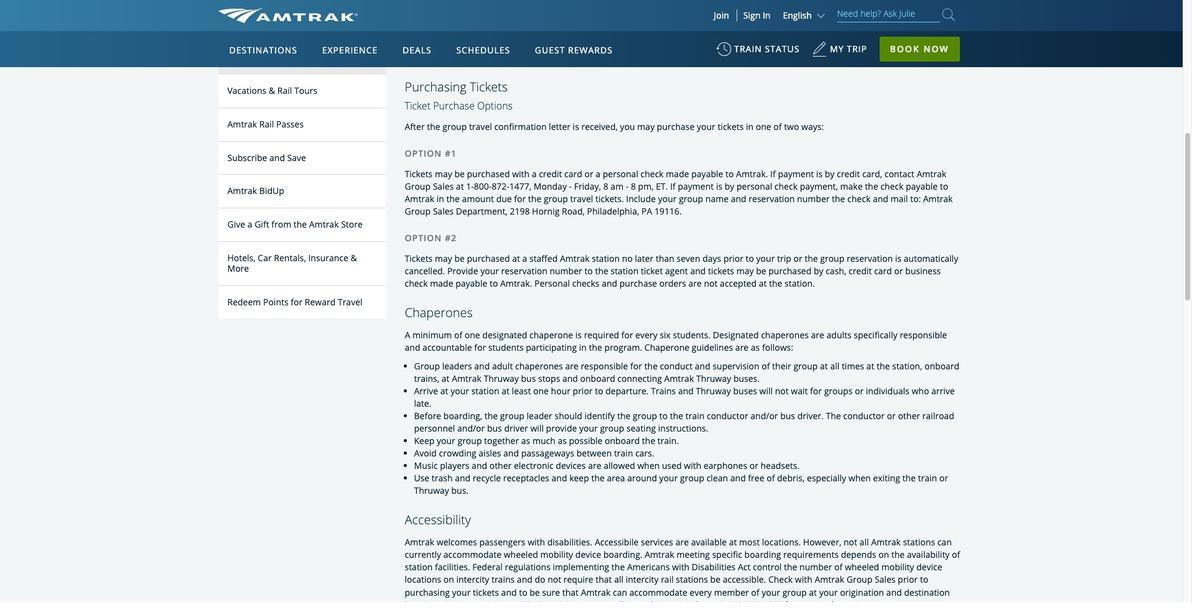 Task type: locate. For each thing, give the bounding box(es) containing it.
accepted
[[720, 278, 757, 289]]

2 8 from the left
[[631, 180, 636, 192]]

at down add
[[738, 51, 746, 63]]

personal
[[603, 168, 638, 180], [737, 180, 772, 192]]

at down adult on the left bottom of the page
[[502, 385, 510, 397]]

the left station.
[[769, 278, 782, 289]]

tickets inside tickets may be purchased at a staffed amtrak station no later than seven days prior to your trip or the group reservation is automatically cancelled. provide your reservation number to the station ticket agent and tickets may be purchased by cash, credit card or business check made payable to amtrak. personal checks and purchase orders are not accepted at the station.
[[405, 253, 433, 265]]

your inside tickets may be purchased with a credit card or a personal check made payable to amtrak. if payment is by credit card, contact amtrak group sales at 1-800-872-1477, monday - friday, 8 am - 8 pm, et. if payment is by personal check payment, make the check payable to amtrak in the amount due for the group travel tickets. include your group name and reservation number the check and mail to: amtrak group sales department, 2198 hornig road, philadelphia, pa 19116.
[[658, 193, 677, 205]]

0 horizontal spatial intercity
[[456, 574, 489, 586]]

one up accountable
[[465, 329, 480, 341]]

0 horizontal spatial device
[[575, 549, 601, 561]]

guidelines
[[692, 342, 733, 354]]

passengers
[[479, 537, 525, 548]]

purchasing
[[405, 586, 450, 598]]

number inside tickets may be purchased with a credit card or a personal check made payable to amtrak. if payment is by credit card, contact amtrak group sales at 1-800-872-1477, monday - friday, 8 am - 8 pm, et. if payment is by personal check payment, make the check payable to amtrak in the amount due for the group travel tickets. include your group name and reservation number the check and mail to: amtrak group sales department, 2198 hornig road, philadelphia, pa 19116.
[[797, 193, 830, 205]]

mobility down availability
[[882, 562, 914, 573]]

0 vertical spatial once
[[405, 14, 426, 26]]

0 horizontal spatial made
[[430, 278, 453, 289]]

number down payment,
[[797, 193, 830, 205]]

depends
[[841, 549, 876, 561]]

modified
[[635, 51, 671, 63]]

2 horizontal spatial as
[[751, 342, 760, 354]]

tickets up options
[[470, 78, 508, 95]]

other down aisles
[[490, 460, 512, 472]]

added,
[[845, 39, 873, 51]]

least inside the group leaders and adult chaperones are responsible for the conduct and supervision of their group at all times at the station, onboard trains, at amtrak thruway bus stops and onboard connecting amtrak thruway buses. arrive at your station at least one hour prior to departure. trains and thruway buses will not wait for groups or individuals who arrive late. before boarding, the group leader should identify the group to the train conductor and/or bus driver. the conductor or other railroad personnel and/or bus driver will provide your group seating instructions. keep your group together as much as possible onboard the train. avoid crowding aisles and passageways between train cars. music players and other electronic devices are allowed when used with earphones or headsets. use trash and recycle receptacles and keep the area around your group clean and free of debris, especially when exiting the train or thruway bus.
[[512, 385, 531, 397]]

at inside tickets may be purchased with a credit card or a personal check made payable to amtrak. if payment is by credit card, contact amtrak group sales at 1-800-872-1477, monday - friday, 8 am - 8 pm, et. if payment is by personal check payment, make the check payable to amtrak in the amount due for the group travel tickets. include your group name and reservation number the check and mail to: amtrak group sales department, 2198 hornig road, philadelphia, pa 19116.
[[456, 180, 464, 192]]

redeem points for reward travel
[[227, 296, 363, 308]]

leader
[[527, 410, 552, 422]]

credit
[[539, 168, 562, 180], [837, 168, 860, 180], [849, 265, 872, 277]]

is inside a minimum of one designated chaperone is required for every six students. designated chaperones are adults specifically responsible and accountable for students participating in the program. chaperone guidelines are as follows:
[[575, 329, 582, 341]]

1 vertical spatial device
[[917, 562, 942, 573]]

group up 'origination'
[[847, 574, 873, 586]]

number,
[[613, 26, 648, 38]]

by inside once you've received confirmation of travel, your name list can be submitted at amtrak.com. select "my trip," enter your reservation number and either the email address or telephone number, then select "find trip." add each passenger individually by clicking "add traveler." a name will be needed for each passenger on the reservation. once all required names have been added, click "submit." any changes to the name list must be submitted via
[[875, 26, 885, 38]]

tickets
[[718, 121, 744, 132], [708, 265, 734, 277], [473, 586, 499, 598]]

train right exiting
[[918, 473, 937, 484]]

tickets inside tickets may be purchased with a credit card or a personal check made payable to amtrak. if payment is by credit card, contact amtrak group sales at 1-800-872-1477, monday - friday, 8 am - 8 pm, et. if payment is by personal check payment, make the check payable to amtrak in the amount due for the group travel tickets. include your group name and reservation number the check and mail to: amtrak group sales department, 2198 hornig road, philadelphia, pa 19116.
[[405, 168, 433, 180]]

2 vertical spatial can
[[613, 586, 627, 598]]

0 vertical spatial can
[[646, 14, 660, 26]]

0 vertical spatial payable
[[691, 168, 723, 180]]

chaperones up follows:
[[761, 329, 809, 341]]

prior inside tickets may be purchased at a staffed amtrak station no later than seven days prior to your trip or the group reservation is automatically cancelled. provide your reservation number to the station ticket agent and tickets may be purchased by cash, credit card or business check made payable to amtrak. personal checks and purchase orders are not accepted at the station.
[[724, 253, 744, 265]]

0 horizontal spatial stations
[[676, 574, 708, 586]]

the inside a minimum of one designated chaperone is required for every six students. designated chaperones are adults specifically responsible and accountable for students participating in the program. chaperone guidelines are as follows:
[[589, 342, 602, 354]]

free
[[748, 473, 764, 484]]

"submit."
[[895, 39, 932, 51]]

prior down have
[[810, 51, 830, 63]]

1 horizontal spatial -
[[626, 180, 629, 192]]

tickets for sales
[[405, 168, 433, 180]]

1 vertical spatial locations.
[[405, 599, 444, 602]]

1 vertical spatial made
[[430, 278, 453, 289]]

not left wait
[[775, 385, 789, 397]]

"my
[[809, 14, 824, 26]]

1 vertical spatial amtrak.
[[500, 278, 532, 289]]

leaders
[[442, 360, 472, 372]]

with right check
[[795, 574, 813, 586]]

the right exiting
[[903, 473, 916, 484]]

when left exiting
[[849, 473, 871, 484]]

on down the reservation.
[[673, 51, 684, 63]]

may inside tickets may be purchased with a credit card or a personal check made payable to amtrak. if payment is by credit card, contact amtrak group sales at 1-800-872-1477, monday - friday, 8 am - 8 pm, et. if payment is by personal check payment, make the check payable to amtrak in the amount due for the group travel tickets. include your group name and reservation number the check and mail to: amtrak group sales department, 2198 hornig road, philadelphia, pa 19116.
[[435, 168, 452, 180]]

to inside once you've received confirmation of travel, your name list can be submitted at amtrak.com. select "my trip," enter your reservation number and either the email address or telephone number, then select "find trip." add each passenger individually by clicking "add traveler." a name will be needed for each passenger on the reservation. once all required names have been added, click "submit." any changes to the name list must be submitted via
[[441, 51, 449, 63]]

purchase inside tickets may be purchased at a staffed amtrak station no later than seven days prior to your trip or the group reservation is automatically cancelled. provide your reservation number to the station ticket agent and tickets may be purchased by cash, credit card or business check made payable to amtrak. personal checks and purchase orders are not accepted at the station.
[[620, 278, 657, 289]]

and inside once you've received confirmation of travel, your name list can be submitted at amtrak.com. select "my trip," enter your reservation number and either the email address or telephone number, then select "find trip." add each passenger individually by clicking "add traveler." a name will be needed for each passenger on the reservation. once all required names have been added, click "submit." any changes to the name list must be submitted via
[[440, 26, 455, 38]]

station inside the group leaders and adult chaperones are responsible for the conduct and supervision of their group at all times at the station, onboard trains, at amtrak thruway bus stops and onboard connecting amtrak thruway buses. arrive at your station at least one hour prior to departure. trains and thruway buses will not wait for groups or individuals who arrive late. before boarding, the group leader should identify the group to the train conductor and/or bus driver. the conductor or other railroad personnel and/or bus driver will provide your group seating instructions. keep your group together as much as possible onboard the train. avoid crowding aisles and passageways between train cars. music players and other electronic devices are allowed when used with earphones or headsets. use trash and recycle receptacles and keep the area around your group clean and free of debris, especially when exiting the train or thruway bus.
[[471, 385, 499, 397]]

personal
[[535, 278, 570, 289]]

purchase right you
[[657, 121, 695, 132]]

english
[[783, 9, 812, 21]]

1 vertical spatial payment
[[678, 180, 714, 192]]

contact
[[885, 168, 915, 180]]

1 vertical spatial personal
[[737, 180, 772, 192]]

every inside amtrak welcomes passengers with disabilities. accessibile services are available at most locations. however, not all amtrak stations can currently accommodate wheeled mobility device boarding. amtrak meeting specific boarding requirements depends on the availability of station facilities. federal regulations implementing the americans with disabilities act control the number of wheeled mobility device locations on intercity trains and do not require that all intercity rail stations be accessible. check with amtrak group sales prior to purchasing your tickets and to be sure that amtrak can accommodate every member of your group at your origination and destination locations. review our
[[690, 586, 712, 598]]

0 horizontal spatial every
[[635, 329, 658, 341]]

experience
[[322, 44, 378, 56]]

1 vertical spatial passenger
[[575, 39, 617, 51]]

2 vertical spatial will
[[530, 423, 544, 435]]

1 vertical spatial chaperones
[[515, 360, 563, 372]]

1 horizontal spatial least
[[748, 51, 767, 63]]

sure
[[542, 586, 560, 598]]

1 vertical spatial wheeled
[[845, 562, 879, 573]]

add
[[743, 26, 759, 38]]

0 vertical spatial list
[[632, 14, 643, 26]]

cancelled.
[[405, 265, 445, 277]]

0 vertical spatial when
[[637, 460, 660, 472]]

0 vertical spatial will
[[479, 39, 492, 51]]

after
[[405, 121, 425, 132]]

2 option from the top
[[405, 232, 442, 244]]

1 horizontal spatial in
[[579, 342, 587, 354]]

road,
[[562, 205, 585, 217]]

option left #2
[[405, 232, 442, 244]]

mobility
[[540, 549, 573, 561], [882, 562, 914, 573]]

in inside a minimum of one designated chaperone is required for every six students. designated chaperones are adults specifically responsible and accountable for students participating in the program. chaperone guidelines are as follows:
[[579, 342, 587, 354]]

group inside the group leaders and adult chaperones are responsible for the conduct and supervision of their group at all times at the station, onboard trains, at amtrak thruway bus stops and onboard connecting amtrak thruway buses. arrive at your station at least one hour prior to departure. trains and thruway buses will not wait for groups or individuals who arrive late. before boarding, the group leader should identify the group to the train conductor and/or bus driver. the conductor or other railroad personnel and/or bus driver will provide your group seating instructions. keep your group together as much as possible onboard the train. avoid crowding aisles and passageways between train cars. music players and other electronic devices are allowed when used with earphones or headsets. use trash and recycle receptacles and keep the area around your group clean and free of debris, especially when exiting the train or thruway bus.
[[414, 360, 440, 372]]

2 - from the left
[[626, 180, 629, 192]]

group inside tickets may be purchased at a staffed amtrak station no later than seven days prior to your trip or the group reservation is automatically cancelled. provide your reservation number to the station ticket agent and tickets may be purchased by cash, credit card or business check made payable to amtrak. personal checks and purchase orders are not accepted at the station.
[[820, 253, 845, 265]]

is up payment,
[[816, 168, 823, 180]]

0 horizontal spatial conductor
[[707, 410, 748, 422]]

rail
[[277, 85, 292, 96], [259, 118, 274, 130]]

1 vertical spatial when
[[849, 473, 871, 484]]

as down "driver"
[[521, 435, 530, 447]]

follows:
[[762, 342, 793, 354]]

is inside tickets may be purchased at a staffed amtrak station no later than seven days prior to your trip or the group reservation is automatically cancelled. provide your reservation number to the station ticket agent and tickets may be purchased by cash, credit card or business check made payable to amtrak. personal checks and purchase orders are not accepted at the station.
[[895, 253, 902, 265]]

2 horizontal spatial can
[[938, 537, 952, 548]]

or right exiting
[[939, 473, 948, 484]]

supervision
[[713, 360, 760, 372]]

application
[[264, 104, 563, 278]]

is right et.
[[716, 180, 723, 192]]

reservation.
[[648, 39, 696, 51]]

regulations
[[505, 562, 551, 573]]

are up meeting
[[676, 537, 689, 548]]

is left automatically
[[895, 253, 902, 265]]

1 horizontal spatial travel
[[570, 193, 593, 205]]

give
[[227, 218, 245, 230]]

tickets down option #1
[[405, 168, 433, 180]]

have
[[801, 39, 820, 51]]

at right times
[[867, 360, 874, 372]]

amtrak. inside tickets may be purchased at a staffed amtrak station no later than seven days prior to your trip or the group reservation is automatically cancelled. provide your reservation number to the station ticket agent and tickets may be purchased by cash, credit card or business check made payable to amtrak. personal checks and purchase orders are not accepted at the station.
[[500, 278, 532, 289]]

sign
[[743, 9, 761, 21]]

2 vertical spatial payable
[[456, 278, 487, 289]]

number inside once you've received confirmation of travel, your name list can be submitted at amtrak.com. select "my trip," enter your reservation number and either the email address or telephone number, then select "find trip." add each passenger individually by clicking "add traveler." a name will be needed for each passenger on the reservation. once all required names have been added, click "submit." any changes to the name list must be submitted via
[[405, 26, 437, 38]]

tickets may be purchased with a credit card or a personal check made payable to amtrak. if payment is by credit card, contact amtrak group sales at 1-800-872-1477, monday - friday, 8 am - 8 pm, et. if payment is by personal check payment, make the check payable to amtrak in the amount due for the group travel tickets. include your group name and reservation number the check and mail to: amtrak group sales department, 2198 hornig road, philadelphia, pa 19116.
[[405, 168, 953, 217]]

0 vertical spatial locations.
[[762, 537, 801, 548]]

the up cars.
[[642, 435, 655, 447]]

train status
[[734, 43, 800, 55]]

station up "locations"
[[405, 562, 433, 573]]

tickets left two
[[718, 121, 744, 132]]

boarding
[[745, 549, 781, 561]]

0 horizontal spatial when
[[637, 460, 660, 472]]

device down availability
[[917, 562, 942, 573]]

not inside tickets may be purchased at a staffed amtrak station no later than seven days prior to your trip or the group reservation is automatically cancelled. provide your reservation number to the station ticket agent and tickets may be purchased by cash, credit card or business check made payable to amtrak. personal checks and purchase orders are not accepted at the station.
[[704, 278, 718, 289]]

avoid
[[414, 448, 437, 459]]

are inside amtrak welcomes passengers with disabilities. accessibile services are available at most locations. however, not all amtrak stations can currently accommodate wheeled mobility device boarding. amtrak meeting specific boarding requirements depends on the availability of station facilities. federal regulations implementing the americans with disabilities act control the number of wheeled mobility device locations on intercity trains and do not require that all intercity rail stations be accessible. check with amtrak group sales prior to purchasing your tickets and to be sure that amtrak can accommodate every member of your group at your origination and destination locations. review our
[[676, 537, 689, 548]]

on down number,
[[620, 39, 630, 51]]

amtrak inside tickets may be purchased at a staffed amtrak station no later than seven days prior to your trip or the group reservation is automatically cancelled. provide your reservation number to the station ticket agent and tickets may be purchased by cash, credit card or business check made payable to amtrak. personal checks and purchase orders are not accepted at the station.
[[560, 253, 590, 265]]

submitted up "find at the right of page
[[675, 14, 716, 26]]

required
[[734, 39, 769, 51], [584, 329, 619, 341]]

mail
[[891, 193, 908, 205]]

0 vertical spatial responsible
[[900, 329, 947, 341]]

0 horizontal spatial 8
[[603, 180, 608, 192]]

be inside tickets may be purchased with a credit card or a personal check made payable to amtrak. if payment is by credit card, contact amtrak group sales at 1-800-872-1477, monday - friday, 8 am - 8 pm, et. if payment is by personal check payment, make the check payable to amtrak in the amount due for the group travel tickets. include your group name and reservation number the check and mail to: amtrak group sales department, 2198 hornig road, philadelphia, pa 19116.
[[454, 168, 465, 180]]

1 vertical spatial payable
[[906, 180, 938, 192]]

in inside tickets may be purchased with a credit card or a personal check made payable to amtrak. if payment is by credit card, contact amtrak group sales at 1-800-872-1477, monday - friday, 8 am - 8 pm, et. if payment is by personal check payment, make the check payable to amtrak in the amount due for the group travel tickets. include your group name and reservation number the check and mail to: amtrak group sales department, 2198 hornig road, philadelphia, pa 19116.
[[437, 193, 444, 205]]

at inside once you've received confirmation of travel, your name list can be submitted at amtrak.com. select "my trip," enter your reservation number and either the email address or telephone number, then select "find trip." add each passenger individually by clicking "add traveler." a name will be needed for each passenger on the reservation. once all required names have been added, click "submit." any changes to the name list must be submitted via
[[719, 14, 727, 26]]

0 horizontal spatial as
[[521, 435, 530, 447]]

railroad
[[923, 410, 954, 422]]

for right wait
[[810, 385, 822, 397]]

1 horizontal spatial &
[[351, 252, 357, 264]]

option
[[405, 147, 442, 159], [405, 232, 442, 244]]

0 vertical spatial a
[[446, 39, 451, 51]]

gift
[[255, 218, 269, 230]]

of left two
[[774, 121, 782, 132]]

1 horizontal spatial responsible
[[900, 329, 947, 341]]

reservation
[[895, 14, 941, 26], [749, 193, 795, 205], [847, 253, 893, 265], [501, 265, 547, 277]]

0 horizontal spatial wheeled
[[504, 549, 538, 561]]

1 intercity from the left
[[456, 574, 489, 586]]

be down #1
[[454, 168, 465, 180]]

1 horizontal spatial conductor
[[843, 410, 885, 422]]

reservation left automatically
[[847, 253, 893, 265]]

0 horizontal spatial departure.
[[606, 385, 649, 397]]

prior inside the group leaders and adult chaperones are responsible for the conduct and supervision of their group at all times at the station, onboard trains, at amtrak thruway bus stops and onboard connecting amtrak thruway buses. arrive at your station at least one hour prior to departure. trains and thruway buses will not wait for groups or individuals who arrive late. before boarding, the group leader should identify the group to the train conductor and/or bus driver. the conductor or other railroad personnel and/or bus driver will provide your group seating instructions. keep your group together as much as possible onboard the train. avoid crowding aisles and passageways between train cars. music players and other electronic devices are allowed when used with earphones or headsets. use trash and recycle receptacles and keep the area around your group clean and free of debris, especially when exiting the train or thruway bus.
[[573, 385, 593, 397]]

1 vertical spatial a
[[405, 329, 410, 341]]

1 horizontal spatial required
[[734, 39, 769, 51]]

1 vertical spatial responsible
[[581, 360, 628, 372]]

email
[[499, 26, 521, 38], [599, 51, 621, 63]]

1 vertical spatial tickets
[[405, 168, 433, 180]]

act
[[738, 562, 751, 573]]

regions map image
[[264, 104, 563, 278]]

is right chaperone in the left bottom of the page
[[575, 329, 582, 341]]

2 vertical spatial tickets
[[405, 253, 433, 265]]

each down travel,
[[554, 39, 573, 51]]

0 horizontal spatial email
[[499, 26, 521, 38]]

1 vertical spatial confirmation
[[494, 121, 547, 132]]

rail left the tours
[[277, 85, 292, 96]]

with down meeting
[[672, 562, 690, 573]]

1 horizontal spatial wheeled
[[845, 562, 879, 573]]

adults
[[827, 329, 852, 341]]

save
[[287, 152, 306, 163]]

once you've received confirmation of travel, your name list can be submitted at amtrak.com. select "my trip," enter your reservation number and either the email address or telephone number, then select "find trip." add each passenger individually by clicking "add traveler." a name will be needed for each passenger on the reservation. once all required names have been added, click "submit." any changes to the name list must be submitted via
[[405, 14, 950, 63]]

must
[[506, 51, 527, 63]]

1 vertical spatial sales
[[433, 205, 454, 217]]

reward
[[305, 296, 336, 308]]

join button
[[707, 9, 737, 21]]

1 horizontal spatial submitted
[[675, 14, 716, 26]]

subscribe
[[227, 152, 267, 163]]

amtrak down leaders
[[452, 373, 482, 385]]

between
[[577, 448, 612, 459]]

0 horizontal spatial personal
[[603, 168, 638, 180]]

train.
[[658, 435, 679, 447]]

0 vertical spatial device
[[575, 549, 601, 561]]

later
[[635, 253, 654, 265]]

required inside once you've received confirmation of travel, your name list can be submitted at amtrak.com. select "my trip," enter your reservation number and either the email address or telephone number, then select "find trip." add each passenger individually by clicking "add traveler." a name will be needed for each passenger on the reservation. once all required names have been added, click "submit." any changes to the name list must be submitted via
[[734, 39, 769, 51]]

amtrak
[[227, 118, 257, 130], [917, 168, 947, 180], [227, 185, 257, 197], [405, 193, 434, 205], [923, 193, 953, 205], [309, 218, 339, 230], [560, 253, 590, 265], [452, 373, 482, 385], [664, 373, 694, 385], [405, 537, 434, 548], [871, 537, 901, 548], [645, 549, 674, 561], [815, 574, 844, 586], [581, 586, 611, 598]]

responsible
[[900, 329, 947, 341], [581, 360, 628, 372]]

for up program.
[[621, 329, 633, 341]]

1 vertical spatial purchased
[[467, 253, 510, 265]]

disabilities.
[[547, 537, 593, 548]]

& inside "hotels, car rentals, insurance & more"
[[351, 252, 357, 264]]

every left six
[[635, 329, 658, 341]]

group down purchase
[[443, 121, 467, 132]]

subscribe and save link
[[218, 142, 386, 175]]

2 vertical spatial bus
[[487, 423, 502, 435]]

no
[[622, 253, 633, 265]]

0 horizontal spatial passenger
[[575, 39, 617, 51]]

prior inside amtrak welcomes passengers with disabilities. accessibile services are available at most locations. however, not all amtrak stations can currently accommodate wheeled mobility device boarding. amtrak meeting specific boarding requirements depends on the availability of station facilities. federal regulations implementing the americans with disabilities act control the number of wheeled mobility device locations on intercity trains and do not require that all intercity rail stations be accessible. check with amtrak group sales prior to purchasing your tickets and to be sure that amtrak can accommodate every member of your group at your origination and destination locations. review our
[[898, 574, 918, 586]]

that down require
[[562, 586, 579, 598]]

email or modified on amtrak.com at least one week prior to departure.
[[599, 51, 886, 63]]

credit right cash,
[[849, 265, 872, 277]]

0 horizontal spatial in
[[437, 193, 444, 205]]

all inside once you've received confirmation of travel, your name list can be submitted at amtrak.com. select "my trip," enter your reservation number and either the email address or telephone number, then select "find trip." add each passenger individually by clicking "add traveler." a name will be needed for each passenger on the reservation. once all required names have been added, click "submit." any changes to the name list must be submitted via
[[722, 39, 731, 51]]

purchase down ticket
[[620, 278, 657, 289]]

sales inside amtrak welcomes passengers with disabilities. accessibile services are available at most locations. however, not all amtrak stations can currently accommodate wheeled mobility device boarding. amtrak meeting specific boarding requirements depends on the availability of station facilities. federal regulations implementing the americans with disabilities act control the number of wheeled mobility device locations on intercity trains and do not require that all intercity rail stations be accessible. check with amtrak group sales prior to purchasing your tickets and to be sure that amtrak can accommodate every member of your group at your origination and destination locations. review our
[[875, 574, 896, 586]]

2 vertical spatial onboard
[[605, 435, 640, 447]]

1 horizontal spatial that
[[596, 574, 612, 586]]

responsible inside the group leaders and adult chaperones are responsible for the conduct and supervision of their group at all times at the station, onboard trains, at amtrak thruway bus stops and onboard connecting amtrak thruway buses. arrive at your station at least one hour prior to departure. trains and thruway buses will not wait for groups or individuals who arrive late. before boarding, the group leader should identify the group to the train conductor and/or bus driver. the conductor or other railroad personnel and/or bus driver will provide your group seating instructions. keep your group together as much as possible onboard the train. avoid crowding aisles and passageways between train cars. music players and other electronic devices are allowed when used with earphones or headsets. use trash and recycle receptacles and keep the area around your group clean and free of debris, especially when exiting the train or thruway bus.
[[581, 360, 628, 372]]

1 vertical spatial each
[[554, 39, 573, 51]]

include
[[626, 193, 656, 205]]

one down the stops
[[533, 385, 549, 397]]

for down address
[[540, 39, 552, 51]]

chaperones
[[405, 304, 473, 321]]

be
[[662, 14, 673, 26], [494, 39, 505, 51], [529, 51, 539, 63], [454, 168, 465, 180], [454, 253, 465, 265], [756, 265, 766, 277], [710, 574, 721, 586], [530, 586, 540, 598]]

by
[[875, 26, 885, 38], [825, 168, 835, 180], [725, 180, 734, 192], [814, 265, 824, 277]]

once
[[405, 14, 426, 26], [699, 39, 720, 51]]

the up seating
[[617, 410, 631, 422]]

0 vertical spatial rail
[[277, 85, 292, 96]]

card left business
[[874, 265, 892, 277]]

0 vertical spatial payment
[[778, 168, 814, 180]]

one left two
[[756, 121, 771, 132]]

adult
[[492, 360, 513, 372]]

will right buses
[[759, 385, 773, 397]]

made inside tickets may be purchased at a staffed amtrak station no later than seven days prior to your trip or the group reservation is automatically cancelled. provide your reservation number to the station ticket agent and tickets may be purchased by cash, credit card or business check made payable to amtrak. personal checks and purchase orders are not accepted at the station.
[[430, 278, 453, 289]]

or inside once you've received confirmation of travel, your name list can be submitted at amtrak.com. select "my trip," enter your reservation number and either the email address or telephone number, then select "find trip." add each passenger individually by clicking "add traveler." a name will be needed for each passenger on the reservation. once all required names have been added, click "submit." any changes to the name list must be submitted via
[[558, 26, 567, 38]]

locations.
[[762, 537, 801, 548], [405, 599, 444, 602]]

accommodate down rail
[[630, 586, 688, 598]]

1 horizontal spatial 8
[[631, 180, 636, 192]]

0 horizontal spatial submitted
[[541, 51, 583, 63]]

bus left the stops
[[521, 373, 536, 385]]

0 horizontal spatial once
[[405, 14, 426, 26]]

a right "traveler.""
[[446, 39, 451, 51]]

1 vertical spatial in
[[437, 193, 444, 205]]

1 vertical spatial onboard
[[580, 373, 615, 385]]

2 intercity from the left
[[626, 574, 659, 586]]

and/or down buses
[[751, 410, 778, 422]]

chaperones inside the group leaders and adult chaperones are responsible for the conduct and supervision of their group at all times at the station, onboard trains, at amtrak thruway bus stops and onboard connecting amtrak thruway buses. arrive at your station at least one hour prior to departure. trains and thruway buses will not wait for groups or individuals who arrive late. before boarding, the group leader should identify the group to the train conductor and/or bus driver. the conductor or other railroad personnel and/or bus driver will provide your group seating instructions. keep your group together as much as possible onboard the train. avoid crowding aisles and passageways between train cars. music players and other electronic devices are allowed when used with earphones or headsets. use trash and recycle receptacles and keep the area around your group clean and free of debris, especially when exiting the train or thruway bus.
[[515, 360, 563, 372]]

banner
[[0, 0, 1183, 287]]

0 horizontal spatial can
[[613, 586, 627, 598]]

amtrak rail passes
[[227, 118, 304, 130]]

banner containing join
[[0, 0, 1183, 287]]

0 vertical spatial stations
[[903, 537, 935, 548]]

than
[[656, 253, 674, 265]]

1 horizontal spatial train
[[686, 410, 705, 422]]

8 left am
[[603, 180, 608, 192]]

bus up together on the bottom
[[487, 423, 502, 435]]

been
[[822, 39, 843, 51]]

purchased inside tickets may be purchased with a credit card or a personal check made payable to amtrak. if payment is by credit card, contact amtrak group sales at 1-800-872-1477, monday - friday, 8 am - 8 pm, et. if payment is by personal check payment, make the check payable to amtrak in the amount due for the group travel tickets. include your group name and reservation number the check and mail to: amtrak group sales department, 2198 hornig road, philadelphia, pa 19116.
[[467, 168, 510, 180]]

group up crowding
[[458, 435, 482, 447]]

1 vertical spatial tickets
[[708, 265, 734, 277]]

required down add
[[734, 39, 769, 51]]

0 vertical spatial personal
[[603, 168, 638, 180]]

tickets inside tickets may be purchased at a staffed amtrak station no later than seven days prior to your trip or the group reservation is automatically cancelled. provide your reservation number to the station ticket agent and tickets may be purchased by cash, credit card or business check made payable to amtrak. personal checks and purchase orders are not accepted at the station.
[[708, 265, 734, 277]]

at left 1-
[[456, 180, 464, 192]]

made inside tickets may be purchased with a credit card or a personal check made payable to amtrak. if payment is by credit card, contact amtrak group sales at 1-800-872-1477, monday - friday, 8 am - 8 pm, et. if payment is by personal check payment, make the check payable to amtrak in the amount due for the group travel tickets. include your group name and reservation number the check and mail to: amtrak group sales department, 2198 hornig road, philadelphia, pa 19116.
[[666, 168, 689, 180]]

passenger up the via
[[575, 39, 617, 51]]

in left amount
[[437, 193, 444, 205]]

train up instructions.
[[686, 410, 705, 422]]

made down 'cancelled.'
[[430, 278, 453, 289]]

& right insurance at left
[[351, 252, 357, 264]]

vacations & rail tours
[[227, 85, 317, 96]]

prior right hour
[[573, 385, 593, 397]]

train
[[686, 410, 705, 422], [614, 448, 633, 459], [918, 473, 937, 484]]

1 horizontal spatial email
[[599, 51, 621, 63]]

- left friday,
[[569, 180, 572, 192]]

2 horizontal spatial in
[[746, 121, 754, 132]]

1 conductor from the left
[[707, 410, 748, 422]]

0 vertical spatial mobility
[[540, 549, 573, 561]]

when down cars.
[[637, 460, 660, 472]]

of inside a minimum of one designated chaperone is required for every six students. designated chaperones are adults specifically responsible and accountable for students participating in the program. chaperone guidelines are as follows:
[[454, 329, 462, 341]]

or up the free
[[750, 460, 758, 472]]

confirmation
[[493, 14, 545, 26], [494, 121, 547, 132]]

credit inside tickets may be purchased at a staffed amtrak station no later than seven days prior to your trip or the group reservation is automatically cancelled. provide your reservation number to the station ticket agent and tickets may be purchased by cash, credit card or business check made payable to amtrak. personal checks and purchase orders are not accepted at the station.
[[849, 265, 872, 277]]

for
[[540, 39, 552, 51], [514, 193, 526, 205], [291, 296, 303, 308], [621, 329, 633, 341], [474, 342, 486, 354], [630, 360, 642, 372], [810, 385, 822, 397]]

1 horizontal spatial payable
[[691, 168, 723, 180]]

is
[[573, 121, 579, 132], [816, 168, 823, 180], [716, 180, 723, 192], [895, 253, 902, 265], [575, 329, 582, 341]]

1 horizontal spatial and/or
[[751, 410, 778, 422]]

reservation up "add
[[895, 14, 941, 26]]

when
[[637, 460, 660, 472], [849, 473, 871, 484]]

passenger up have
[[783, 26, 824, 38]]

more
[[227, 262, 249, 274]]

pa
[[642, 205, 652, 217]]

"add
[[919, 26, 938, 38]]

passenger
[[783, 26, 824, 38], [575, 39, 617, 51]]

each
[[761, 26, 780, 38], [554, 39, 573, 51]]

1 horizontal spatial list
[[632, 14, 643, 26]]

1 horizontal spatial when
[[849, 473, 871, 484]]

reservation up trip at top right
[[749, 193, 795, 205]]

check down 'cancelled.'
[[405, 278, 428, 289]]

use
[[414, 473, 429, 484]]

amtrak inside amtrak bidup "link"
[[227, 185, 257, 197]]

requirements
[[783, 549, 839, 561]]

specific
[[712, 549, 742, 561]]

sales left 1-
[[433, 180, 454, 192]]

station
[[592, 253, 620, 265], [611, 265, 639, 277], [471, 385, 499, 397], [405, 562, 433, 573]]

headsets.
[[761, 460, 800, 472]]

confirmation inside once you've received confirmation of travel, your name list can be submitted at amtrak.com. select "my trip," enter your reservation number and either the email address or telephone number, then select "find trip." add each passenger individually by clicking "add traveler." a name will be needed for each passenger on the reservation. once all required names have been added, click "submit." any changes to the name list must be submitted via
[[493, 14, 545, 26]]

1 vertical spatial accommodate
[[630, 586, 688, 598]]

0 vertical spatial wheeled
[[504, 549, 538, 561]]

1 option from the top
[[405, 147, 442, 159]]

1 horizontal spatial every
[[690, 586, 712, 598]]

other
[[898, 410, 920, 422], [490, 460, 512, 472]]

0 vertical spatial made
[[666, 168, 689, 180]]

reservation inside once you've received confirmation of travel, your name list can be submitted at amtrak.com. select "my trip," enter your reservation number and either the email address or telephone number, then select "find trip." add each passenger individually by clicking "add traveler." a name will be needed for each passenger on the reservation. once all required names have been added, click "submit." any changes to the name list must be submitted via
[[895, 14, 941, 26]]

0 horizontal spatial list
[[492, 51, 504, 63]]

name
[[606, 14, 630, 26], [453, 39, 476, 51], [467, 51, 490, 63], [706, 193, 729, 205]]

required up program.
[[584, 329, 619, 341]]

group inside amtrak welcomes passengers with disabilities. accessibile services are available at most locations. however, not all amtrak stations can currently accommodate wheeled mobility device boarding. amtrak meeting specific boarding requirements depends on the availability of station facilities. federal regulations implementing the americans with disabilities act control the number of wheeled mobility device locations on intercity trains and do not require that all intercity rail stations be accessible. check with amtrak group sales prior to purchasing your tickets and to be sure that amtrak can accommodate every member of your group at your origination and destination locations. review our
[[847, 574, 873, 586]]

0 vertical spatial travel
[[469, 121, 492, 132]]

the down card,
[[865, 180, 878, 192]]

with inside tickets may be purchased with a credit card or a personal check made payable to amtrak. if payment is by credit card, contact amtrak group sales at 1-800-872-1477, monday - friday, 8 am - 8 pm, et. if payment is by personal check payment, make the check payable to amtrak in the amount due for the group travel tickets. include your group name and reservation number the check and mail to: amtrak group sales department, 2198 hornig road, philadelphia, pa 19116.
[[512, 168, 530, 180]]

0 vertical spatial tickets
[[718, 121, 744, 132]]

list up number,
[[632, 14, 643, 26]]

on
[[620, 39, 630, 51], [673, 51, 684, 63], [879, 549, 889, 561], [444, 574, 454, 586]]



Task type: vqa. For each thing, say whether or not it's contained in the screenshot.
not in the Group leaders and adult chaperones are responsible for the conduct and supervision of their group at all times at the station, onboard trains, at Amtrak Thruway bus stops and onboard connecting Amtrak Thruway buses. Arrive at your station at least one hour prior to departure. Trains and Thruway buses will not wait for groups or individuals who arrive late. Before boarding, the group leader should identify the group to the train conductor and/or bus driver. The conductor or other railroad personnel and/or bus driver will provide your group seating instructions. Keep your group together as much as possible onboard the train. Avoid crowding aisles and passageways between train cars. Music players and other electronic devices are allowed when used with earphones or headsets. Use trash and recycle receptacles and keep the area around your group clean and free of debris, especially when exiting the train or Thruway bus.
yes



Task type: describe. For each thing, give the bounding box(es) containing it.
group leaders and adult chaperones are responsible for the conduct and supervision of their group at all times at the station, onboard trains, at amtrak thruway bus stops and onboard connecting amtrak thruway buses. arrive at your station at least one hour prior to departure. trains and thruway buses will not wait for groups or individuals who arrive late. before boarding, the group leader should identify the group to the train conductor and/or bus driver. the conductor or other railroad personnel and/or bus driver will provide your group seating instructions. keep your group together as much as possible onboard the train. avoid crowding aisles and passageways between train cars. music players and other electronic devices are allowed when used with earphones or headsets. use trash and recycle receptacles and keep the area around your group clean and free of debris, especially when exiting the train or thruway bus.
[[414, 360, 960, 497]]

card inside tickets may be purchased at a staffed amtrak station no later than seven days prior to your trip or the group reservation is automatically cancelled. provide your reservation number to the station ticket agent and tickets may be purchased by cash, credit card or business check made payable to amtrak. personal checks and purchase orders are not accepted at the station.
[[874, 265, 892, 277]]

0 vertical spatial sales
[[433, 180, 454, 192]]

credit up monday
[[539, 168, 562, 180]]

1 - from the left
[[569, 180, 572, 192]]

with up regulations
[[528, 537, 545, 548]]

the down number,
[[632, 39, 646, 51]]

clicking
[[887, 26, 917, 38]]

however,
[[803, 537, 842, 548]]

group down monday
[[544, 193, 568, 205]]

amtrak up the currently
[[405, 537, 434, 548]]

deals button
[[398, 33, 437, 68]]

1-
[[466, 180, 474, 192]]

the up instructions.
[[670, 410, 683, 422]]

1 horizontal spatial accommodate
[[630, 586, 688, 598]]

not inside the group leaders and adult chaperones are responsible for the conduct and supervision of their group at all times at the station, onboard trains, at amtrak thruway bus stops and onboard connecting amtrak thruway buses. arrive at your station at least one hour prior to departure. trains and thruway buses will not wait for groups or individuals who arrive late. before boarding, the group leader should identify the group to the train conductor and/or bus driver. the conductor or other railroad personnel and/or bus driver will provide your group seating instructions. keep your group together as much as possible onboard the train. avoid crowding aisles and passageways between train cars. music players and other electronic devices are allowed when used with earphones or headsets. use trash and recycle receptacles and keep the area around your group clean and free of debris, especially when exiting the train or thruway bus.
[[775, 385, 789, 397]]

not up depends
[[844, 537, 857, 548]]

conduct
[[660, 360, 693, 372]]

check up mail
[[881, 180, 904, 192]]

destination
[[904, 586, 950, 598]]

amtrak right to:
[[923, 193, 953, 205]]

to:
[[910, 193, 921, 205]]

0 vertical spatial and/or
[[751, 410, 778, 422]]

2 conductor from the left
[[843, 410, 885, 422]]

bidup
[[259, 185, 284, 197]]

for inside the redeem points for reward travel link
[[291, 296, 303, 308]]

1 horizontal spatial locations.
[[762, 537, 801, 548]]

departure. inside the group leaders and adult chaperones are responsible for the conduct and supervision of their group at all times at the station, onboard trains, at amtrak thruway bus stops and onboard connecting amtrak thruway buses. arrive at your station at least one hour prior to departure. trains and thruway buses will not wait for groups or individuals who arrive late. before boarding, the group leader should identify the group to the train conductor and/or bus driver. the conductor or other railroad personnel and/or bus driver will provide your group seating instructions. keep your group together as much as possible onboard the train. avoid crowding aisles and passageways between train cars. music players and other electronic devices are allowed when used with earphones or headsets. use trash and recycle receptacles and keep the area around your group clean and free of debris, especially when exiting the train or thruway bus.
[[606, 385, 649, 397]]

tours
[[294, 85, 317, 96]]

at up specific
[[729, 537, 737, 548]]

identify
[[585, 410, 615, 422]]

are up hour
[[565, 360, 579, 372]]

a minimum of one designated chaperone is required for every six students. designated chaperones are adults specifically responsible and accountable for students participating in the program. chaperone guidelines are as follows:
[[405, 329, 947, 354]]

boarding,
[[444, 410, 482, 422]]

0 horizontal spatial that
[[562, 586, 579, 598]]

check up pm, on the top right
[[641, 168, 664, 180]]

rail
[[661, 574, 674, 586]]

thruway left buses
[[696, 385, 731, 397]]

and inside a minimum of one designated chaperone is required for every six students. designated chaperones are adults specifically responsible and accountable for students participating in the program. chaperone guidelines are as follows:
[[405, 342, 420, 354]]

1 vertical spatial stations
[[676, 574, 708, 586]]

be left needed
[[494, 39, 505, 51]]

or right email link
[[623, 51, 632, 63]]

with inside the group leaders and adult chaperones are responsible for the conduct and supervision of their group at all times at the station, onboard trains, at amtrak thruway bus stops and onboard connecting amtrak thruway buses. arrive at your station at least one hour prior to departure. trains and thruway buses will not wait for groups or individuals who arrive late. before boarding, the group leader should identify the group to the train conductor and/or bus driver. the conductor or other railroad personnel and/or bus driver will provide your group seating instructions. keep your group together as much as possible onboard the train. avoid crowding aisles and passageways between train cars. music players and other electronic devices are allowed when used with earphones or headsets. use trash and recycle receptacles and keep the area around your group clean and free of debris, especially when exiting the train or thruway bus.
[[684, 460, 701, 472]]

0 vertical spatial train
[[686, 410, 705, 422]]

the left amount
[[447, 193, 460, 205]]

keep
[[569, 473, 589, 484]]

be down do
[[530, 586, 540, 598]]

be up provide
[[454, 253, 465, 265]]

a up monday
[[532, 168, 537, 180]]

friday,
[[574, 180, 601, 192]]

amtrak up to:
[[917, 168, 947, 180]]

option #2
[[405, 232, 457, 244]]

amtrak down require
[[581, 586, 611, 598]]

#1
[[445, 147, 457, 159]]

0 vertical spatial purchase
[[657, 121, 695, 132]]

should
[[555, 410, 582, 422]]

is right the letter
[[573, 121, 579, 132]]

0 vertical spatial departure.
[[843, 51, 886, 63]]

the up checks
[[595, 265, 608, 277]]

from
[[271, 218, 291, 230]]

thruway down adult on the left bottom of the page
[[484, 373, 519, 385]]

accessibility
[[405, 512, 471, 529]]

enter
[[850, 14, 872, 26]]

late.
[[414, 398, 431, 410]]

clean
[[707, 473, 728, 484]]

travel inside tickets may be purchased with a credit card or a personal check made payable to amtrak. if payment is by credit card, contact amtrak group sales at 1-800-872-1477, monday - friday, 8 am - 8 pm, et. if payment is by personal check payment, make the check payable to amtrak in the amount due for the group travel tickets. include your group name and reservation number the check and mail to: amtrak group sales department, 2198 hornig road, philadelphia, pa 19116.
[[570, 193, 593, 205]]

2 horizontal spatial payable
[[906, 180, 938, 192]]

trains,
[[414, 373, 439, 385]]

bus.
[[451, 485, 469, 497]]

travel
[[338, 296, 363, 308]]

0 vertical spatial bus
[[521, 373, 536, 385]]

address
[[524, 26, 556, 38]]

either
[[457, 26, 481, 38]]

the left area at the bottom of page
[[591, 473, 605, 484]]

tickets inside amtrak welcomes passengers with disabilities. accessibile services are available at most locations. however, not all amtrak stations can currently accommodate wheeled mobility device boarding. amtrak meeting specific boarding requirements depends on the availability of station facilities. federal regulations implementing the americans with disabilities act control the number of wheeled mobility device locations on intercity trains and do not require that all intercity rail stations be accessible. check with amtrak group sales prior to purchasing your tickets and to be sure that amtrak can accommodate every member of your group at your origination and destination locations. review our
[[473, 586, 499, 598]]

for left students on the bottom of the page
[[474, 342, 486, 354]]

2 vertical spatial purchased
[[769, 265, 812, 277]]

recycle
[[473, 473, 501, 484]]

amtrak down the conduct on the right bottom of page
[[664, 373, 694, 385]]

or right 'groups'
[[855, 385, 864, 397]]

vacations & rail tours link
[[218, 75, 386, 108]]

receptacles
[[503, 473, 549, 484]]

then
[[650, 26, 668, 38]]

check left payment,
[[775, 180, 798, 192]]

2 horizontal spatial train
[[918, 473, 937, 484]]

or inside tickets may be purchased with a credit card or a personal check made payable to amtrak. if payment is by credit card, contact amtrak group sales at 1-800-872-1477, monday - friday, 8 am - 8 pm, et. if payment is by personal check payment, make the check payable to amtrak in the amount due for the group travel tickets. include your group name and reservation number the check and mail to: amtrak group sales department, 2198 hornig road, philadelphia, pa 19116.
[[585, 168, 593, 180]]

a inside once you've received confirmation of travel, your name list can be submitted at amtrak.com. select "my trip," enter your reservation number and either the email address or telephone number, then select "find trip." add each passenger individually by clicking "add traveler." a name will be needed for each passenger on the reservation. once all required names have been added, click "submit." any changes to the name list must be submitted via
[[446, 39, 451, 51]]

1 vertical spatial other
[[490, 460, 512, 472]]

one inside the group leaders and adult chaperones are responsible for the conduct and supervision of their group at all times at the station, onboard trains, at amtrak thruway bus stops and onboard connecting amtrak thruway buses. arrive at your station at least one hour prior to departure. trains and thruway buses will not wait for groups or individuals who arrive late. before boarding, the group leader should identify the group to the train conductor and/or bus driver. the conductor or other railroad personnel and/or bus driver will provide your group seating instructions. keep your group together as much as possible onboard the train. avoid crowding aisles and passageways between train cars. music players and other electronic devices are allowed when used with earphones or headsets. use trash and recycle receptacles and keep the area around your group clean and free of debris, especially when exiting the train or thruway bus.
[[533, 385, 549, 397]]

group down identify in the bottom of the page
[[600, 423, 624, 435]]

the up together on the bottom
[[485, 410, 498, 422]]

the up check
[[784, 562, 797, 573]]

at up 'groups'
[[820, 360, 828, 372]]

0 horizontal spatial if
[[670, 180, 676, 192]]

as inside a minimum of one designated chaperone is required for every six students. designated chaperones are adults specifically responsible and accountable for students participating in the program. chaperone guidelines are as follows:
[[751, 342, 760, 354]]

not up the sure on the bottom left of page
[[548, 574, 561, 586]]

option for option #1
[[405, 147, 442, 159]]

credit up make
[[837, 168, 860, 180]]

Please enter your search item search field
[[837, 6, 940, 22]]

the up 'hornig'
[[528, 193, 542, 205]]

the left availability
[[892, 549, 905, 561]]

for inside once you've received confirmation of travel, your name list can be submitted at amtrak.com. select "my trip," enter your reservation number and either the email address or telephone number, then select "find trip." add each passenger individually by clicking "add traveler." a name will be needed for each passenger on the reservation. once all required names have been added, click "submit." any changes to the name list must be submitted via
[[540, 39, 552, 51]]

1 horizontal spatial as
[[558, 435, 567, 447]]

require
[[564, 574, 593, 586]]

destinations
[[229, 44, 297, 56]]

availability
[[907, 549, 950, 561]]

after the group travel confirmation letter is received, you may purchase your tickets in one of two ways:
[[405, 121, 824, 132]]

due
[[496, 193, 512, 205]]

implementing
[[553, 562, 609, 573]]

at down requirements
[[809, 586, 817, 598]]

locations
[[405, 574, 441, 586]]

subscribe and save
[[227, 152, 306, 163]]

0 vertical spatial in
[[746, 121, 754, 132]]

are down between
[[588, 460, 601, 472]]

1 vertical spatial and/or
[[457, 423, 485, 435]]

station inside amtrak welcomes passengers with disabilities. accessibile services are available at most locations. however, not all amtrak stations can currently accommodate wheeled mobility device boarding. amtrak meeting specific boarding requirements depends on the availability of station facilities. federal regulations implementing the americans with disabilities act control the number of wheeled mobility device locations on intercity trains and do not require that all intercity rail stations be accessible. check with amtrak group sales prior to purchasing your tickets and to be sure that amtrak can accommodate every member of your group at your origination and destination locations. review our
[[405, 562, 433, 573]]

program
[[271, 52, 306, 64]]

a inside a minimum of one designated chaperone is required for every six students. designated chaperones are adults specifically responsible and accountable for students participating in the program. chaperone guidelines are as follows:
[[405, 329, 410, 341]]

0 vertical spatial that
[[596, 574, 612, 586]]

times
[[842, 360, 864, 372]]

group inside amtrak welcomes passengers with disabilities. accessibile services are available at most locations. however, not all amtrak stations can currently accommodate wheeled mobility device boarding. amtrak meeting specific boarding requirements depends on the availability of station facilities. federal regulations implementing the americans with disabilities act control the number of wheeled mobility device locations on intercity trains and do not require that all intercity rail stations be accessible. check with amtrak group sales prior to purchasing your tickets and to be sure that amtrak can accommodate every member of your group at your origination and destination locations. review our
[[783, 586, 807, 598]]

1 vertical spatial bus
[[780, 410, 795, 422]]

reservation down staffed at the top left of page
[[501, 265, 547, 277]]

amtrak down requirements
[[815, 574, 844, 586]]

chaperones inside a minimum of one designated chaperone is required for every six students. designated chaperones are adults specifically responsible and accountable for students participating in the program. chaperone guidelines are as follows:
[[761, 329, 809, 341]]

a inside tickets may be purchased at a staffed amtrak station no later than seven days prior to your trip or the group reservation is automatically cancelled. provide your reservation number to the station ticket agent and tickets may be purchased by cash, credit card or business check made payable to amtrak. personal checks and purchase orders are not accepted at the station.
[[522, 253, 527, 265]]

may right you
[[637, 121, 655, 132]]

0 horizontal spatial accommodate
[[444, 549, 502, 561]]

station left "no"
[[592, 253, 620, 265]]

train status link
[[716, 37, 800, 68]]

amtrak. inside tickets may be purchased with a credit card or a personal check made payable to amtrak. if payment is by credit card, contact amtrak group sales at 1-800-872-1477, monday - friday, 8 am - 8 pm, et. if payment is by personal check payment, make the check payable to amtrak in the amount due for the group travel tickets. include your group name and reservation number the check and mail to: amtrak group sales department, 2198 hornig road, philadelphia, pa 19116.
[[736, 168, 768, 180]]

hotels, car rentals, insurance & more
[[227, 252, 357, 274]]

most
[[739, 537, 760, 548]]

do
[[535, 574, 545, 586]]

1 horizontal spatial personal
[[737, 180, 772, 192]]

group up the option #2
[[405, 205, 431, 217]]

provide
[[546, 423, 577, 435]]

0 vertical spatial each
[[761, 26, 780, 38]]

are down designated on the right
[[735, 342, 749, 354]]

option for option #2
[[405, 232, 442, 244]]

a up friday,
[[596, 168, 601, 180]]

accountable
[[423, 342, 472, 354]]

1 8 from the left
[[603, 180, 608, 192]]

1 horizontal spatial passenger
[[783, 26, 824, 38]]

of down the accessible.
[[751, 586, 760, 598]]

before
[[414, 410, 441, 422]]

on right depends
[[879, 549, 889, 561]]

needed
[[507, 39, 538, 51]]

hotels,
[[227, 252, 256, 264]]

group right their
[[794, 360, 818, 372]]

0 horizontal spatial payment
[[678, 180, 714, 192]]

ways:
[[801, 121, 824, 132]]

deals
[[403, 44, 432, 56]]

group up seating
[[633, 410, 657, 422]]

received,
[[581, 121, 618, 132]]

1 vertical spatial will
[[759, 385, 773, 397]]

tickets for provide
[[405, 253, 433, 265]]

amtrak down vacations
[[227, 118, 257, 130]]

1 horizontal spatial mobility
[[882, 562, 914, 573]]

at right accepted at the right of page
[[759, 278, 767, 289]]

application inside banner
[[264, 104, 563, 278]]

buses.
[[734, 373, 760, 385]]

or right trip at top right
[[794, 253, 802, 265]]

for up connecting
[[630, 360, 642, 372]]

are left adults
[[811, 329, 824, 341]]

philadelphia,
[[587, 205, 639, 217]]

group up "driver"
[[500, 410, 524, 422]]

1 vertical spatial once
[[699, 39, 720, 51]]

station down "no"
[[611, 265, 639, 277]]

received
[[457, 14, 491, 26]]

1 vertical spatial email
[[599, 51, 621, 63]]

amtrak left the store
[[309, 218, 339, 230]]

1 vertical spatial train
[[614, 448, 633, 459]]

0 horizontal spatial bus
[[487, 423, 502, 435]]

amtrak up the option #2
[[405, 193, 434, 205]]

0 vertical spatial tickets
[[470, 78, 508, 95]]

name inside tickets may be purchased with a credit card or a personal check made payable to amtrak. if payment is by credit card, contact amtrak group sales at 1-800-872-1477, monday - friday, 8 am - 8 pm, et. if payment is by personal check payment, make the check payable to amtrak in the amount due for the group travel tickets. include your group name and reservation number the check and mail to: amtrak group sales department, 2198 hornig road, philadelphia, pa 19116.
[[706, 193, 729, 205]]

passageways
[[521, 448, 574, 459]]

of right availability
[[952, 549, 960, 561]]

or down individuals
[[887, 410, 896, 422]]

check
[[768, 574, 793, 586]]

19116.
[[655, 205, 682, 217]]

responsible inside a minimum of one designated chaperone is required for every six students. designated chaperones are adults specifically responsible and accountable for students participating in the program. chaperone guidelines are as follows:
[[900, 329, 947, 341]]

all inside the group leaders and adult chaperones are responsible for the conduct and supervision of their group at all times at the station, onboard trains, at amtrak thruway bus stops and onboard connecting amtrak thruway buses. arrive at your station at least one hour prior to departure. trains and thruway buses will not wait for groups or individuals who arrive late. before boarding, the group leader should identify the group to the train conductor and/or bus driver. the conductor or other railroad personnel and/or bus driver will provide your group seating instructions. keep your group together as much as possible onboard the train. avoid crowding aisles and passageways between train cars. music players and other electronic devices are allowed when used with earphones or headsets. use trash and recycle receptacles and keep the area around your group clean and free of debris, especially when exiting the train or thruway bus.
[[830, 360, 840, 372]]

number inside amtrak welcomes passengers with disabilities. accessibile services are available at most locations. however, not all amtrak stations can currently accommodate wheeled mobility device boarding. amtrak meeting specific boarding requirements depends on the availability of station facilities. federal regulations implementing the americans with disabilities act control the number of wheeled mobility device locations on intercity trains and do not require that all intercity rail stations be accessible. check with amtrak group sales prior to purchasing your tickets and to be sure that amtrak can accommodate every member of your group at your origination and destination locations. review our
[[800, 562, 832, 573]]

group up 19116.
[[679, 193, 703, 205]]

of down depends
[[834, 562, 843, 573]]

thruway down supervision
[[696, 373, 731, 385]]

arrive
[[414, 385, 438, 397]]

check down make
[[848, 193, 871, 205]]

driver
[[504, 423, 528, 435]]

1 vertical spatial rail
[[259, 118, 274, 130]]

are inside tickets may be purchased at a staffed amtrak station no later than seven days prior to your trip or the group reservation is automatically cancelled. provide your reservation number to the station ticket agent and tickets may be purchased by cash, credit card or business check made payable to amtrak. personal checks and purchase orders are not accepted at the station.
[[689, 278, 702, 289]]

purchased for 1-
[[467, 168, 510, 180]]

email inside once you've received confirmation of travel, your name list can be submitted at amtrak.com. select "my trip," enter your reservation number and either the email address or telephone number, then select "find trip." add each passenger individually by clicking "add traveler." a name will be needed for each passenger on the reservation. once all required names have been added, click "submit." any changes to the name list must be submitted via
[[499, 26, 521, 38]]

be up then
[[662, 14, 673, 26]]

0 vertical spatial onboard
[[925, 360, 960, 372]]

all up depends
[[860, 537, 869, 548]]

select
[[783, 14, 807, 26]]

one inside a minimum of one designated chaperone is required for every six students. designated chaperones are adults specifically responsible and accountable for students participating in the program. chaperone guidelines are as follows:
[[465, 329, 480, 341]]

purchase
[[433, 99, 475, 112]]

number inside tickets may be purchased at a staffed amtrak station no later than seven days prior to your trip or the group reservation is automatically cancelled. provide your reservation number to the station ticket agent and tickets may be purchased by cash, credit card or business check made payable to amtrak. personal checks and purchase orders are not accepted at the station.
[[550, 265, 582, 277]]

especially
[[807, 473, 846, 484]]

english button
[[783, 9, 828, 21]]

sign in
[[743, 9, 771, 21]]

be down disabilities
[[710, 574, 721, 586]]

traveler."
[[405, 39, 443, 51]]

the left station,
[[877, 360, 890, 372]]

1 horizontal spatial stations
[[903, 537, 935, 548]]

purchased for reservation
[[467, 253, 510, 265]]

used
[[662, 460, 682, 472]]

0 vertical spatial submitted
[[675, 14, 716, 26]]

provide
[[447, 265, 478, 277]]

1 vertical spatial can
[[938, 537, 952, 548]]

0 vertical spatial other
[[898, 410, 920, 422]]

every inside a minimum of one designated chaperone is required for every six students. designated chaperones are adults specifically responsible and accountable for students participating in the program. chaperone guidelines are as follows:
[[635, 329, 658, 341]]

group down option #1
[[405, 180, 431, 192]]

the down boarding.
[[612, 562, 625, 573]]

arrive
[[932, 385, 955, 397]]

at down leaders
[[442, 373, 450, 385]]

amtrak down services
[[645, 549, 674, 561]]

a left the gift
[[247, 218, 252, 230]]

the right after on the top left of the page
[[427, 121, 440, 132]]

electronic
[[514, 460, 554, 472]]

passes
[[276, 118, 304, 130]]

by inside tickets may be purchased at a staffed amtrak station no later than seven days prior to your trip or the group reservation is automatically cancelled. provide your reservation number to the station ticket agent and tickets may be purchased by cash, credit card or business check made payable to amtrak. personal checks and purchase orders are not accepted at the station.
[[814, 265, 824, 277]]

insurance
[[308, 252, 348, 264]]

be up accepted at the right of page
[[756, 265, 766, 277]]

on inside once you've received confirmation of travel, your name list can be submitted at amtrak.com. select "my trip," enter your reservation number and either the email address or telephone number, then select "find trip." add each passenger individually by clicking "add traveler." a name will be needed for each passenger on the reservation. once all required names have been added, click "submit." any changes to the name list must be submitted via
[[620, 39, 630, 51]]

trains
[[651, 385, 676, 397]]

be down needed
[[529, 51, 539, 63]]

reservation inside tickets may be purchased with a credit card or a personal check made payable to amtrak. if payment is by credit card, contact amtrak group sales at 1-800-872-1477, monday - friday, 8 am - 8 pm, et. if payment is by personal check payment, make the check payable to amtrak in the amount due for the group travel tickets. include your group name and reservation number the check and mail to: amtrak group sales department, 2198 hornig road, philadelphia, pa 19116.
[[749, 193, 795, 205]]

group down used
[[680, 473, 704, 484]]

can inside once you've received confirmation of travel, your name list can be submitted at amtrak.com. select "my trip," enter your reservation number and either the email address or telephone number, then select "find trip." add each passenger individually by clicking "add traveler." a name will be needed for each passenger on the reservation. once all required names have been added, click "submit." any changes to the name list must be submitted via
[[646, 14, 660, 26]]

0 horizontal spatial mobility
[[540, 549, 573, 561]]

on down 'facilities.'
[[444, 574, 454, 586]]

the right trip at top right
[[805, 253, 818, 265]]

0 vertical spatial &
[[269, 85, 275, 96]]

0 vertical spatial if
[[770, 168, 776, 180]]

may down #2
[[435, 253, 452, 265]]

destinations button
[[224, 33, 302, 68]]

my trip
[[830, 43, 867, 55]]

you
[[620, 121, 635, 132]]

the up 'schedules'
[[484, 26, 497, 38]]

amtrak image
[[218, 8, 358, 23]]

check inside tickets may be purchased at a staffed amtrak station no later than seven days prior to your trip or the group reservation is automatically cancelled. provide your reservation number to the station ticket agent and tickets may be purchased by cash, credit card or business check made payable to amtrak. personal checks and purchase orders are not accepted at the station.
[[405, 278, 428, 289]]

thruway down use
[[414, 485, 449, 497]]

give a gift from the amtrak store link
[[218, 209, 386, 242]]

book now button
[[880, 37, 960, 62]]

card inside tickets may be purchased with a credit card or a personal check made payable to amtrak. if payment is by credit card, contact amtrak group sales at 1-800-872-1477, monday - friday, 8 am - 8 pm, et. if payment is by personal check payment, make the check payable to amtrak in the amount due for the group travel tickets. include your group name and reservation number the check and mail to: amtrak group sales department, 2198 hornig road, philadelphia, pa 19116.
[[564, 168, 582, 180]]

of inside once you've received confirmation of travel, your name list can be submitted at amtrak.com. select "my trip," enter your reservation number and either the email address or telephone number, then select "find trip." add each passenger individually by clicking "add traveler." a name will be needed for each passenger on the reservation. once all required names have been added, click "submit." any changes to the name list must be submitted via
[[548, 14, 556, 26]]

the down make
[[832, 193, 845, 205]]

trip
[[847, 43, 867, 55]]

for inside tickets may be purchased with a credit card or a personal check made payable to amtrak. if payment is by credit card, contact amtrak group sales at 1-800-872-1477, monday - friday, 8 am - 8 pm, et. if payment is by personal check payment, make the check payable to amtrak in the amount due for the group travel tickets. include your group name and reservation number the check and mail to: amtrak group sales department, 2198 hornig road, philadelphia, pa 19116.
[[514, 193, 526, 205]]

1 horizontal spatial rail
[[277, 85, 292, 96]]

chaperone
[[530, 329, 573, 341]]

1 horizontal spatial device
[[917, 562, 942, 573]]

the right from
[[294, 218, 307, 230]]

will inside once you've received confirmation of travel, your name list can be submitted at amtrak.com. select "my trip," enter your reservation number and either the email address or telephone number, then select "find trip." add each passenger individually by clicking "add traveler." a name will be needed for each passenger on the reservation. once all required names have been added, click "submit." any changes to the name list must be submitted via
[[479, 39, 492, 51]]

search icon image
[[942, 6, 955, 23]]

required inside a minimum of one designated chaperone is required for every six students. designated chaperones are adults specifically responsible and accountable for students participating in the program. chaperone guidelines are as follows:
[[584, 329, 619, 341]]

chaperone
[[645, 342, 690, 354]]

payable inside tickets may be purchased at a staffed amtrak station no later than seven days prior to your trip or the group reservation is automatically cancelled. provide your reservation number to the station ticket agent and tickets may be purchased by cash, credit card or business check made payable to amtrak. personal checks and purchase orders are not accepted at the station.
[[456, 278, 487, 289]]

0 horizontal spatial locations.
[[405, 599, 444, 602]]

at right the arrive
[[440, 385, 448, 397]]



